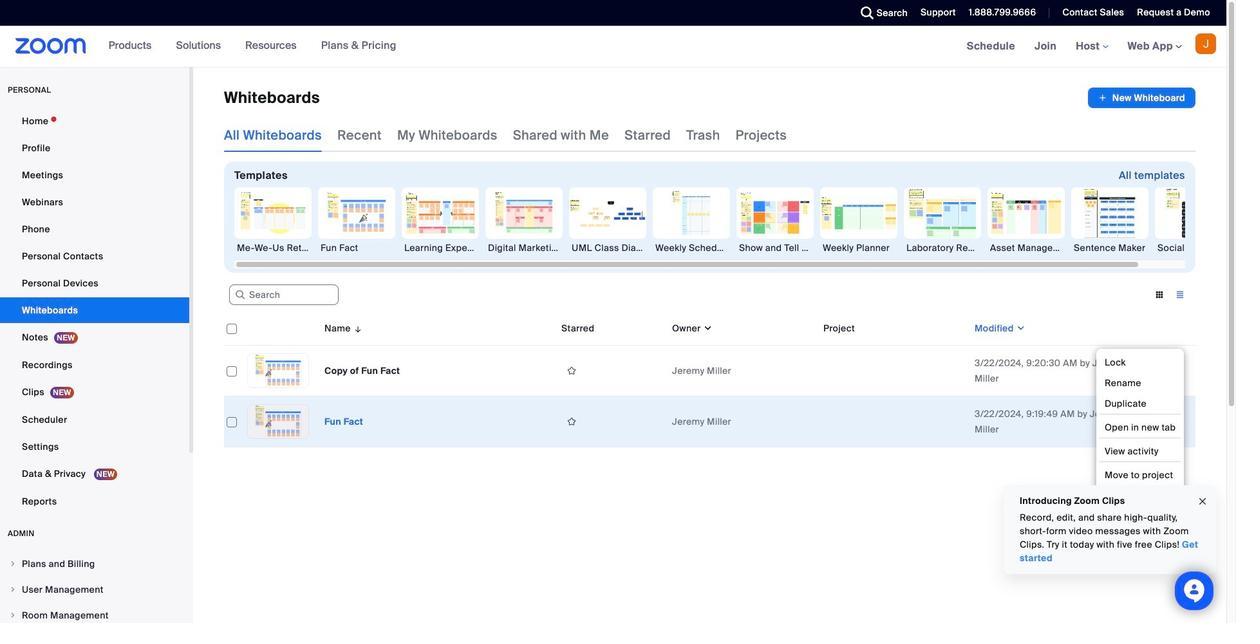 Task type: vqa. For each thing, say whether or not it's contained in the screenshot.
topmost the Fun Fact Element
yes



Task type: describe. For each thing, give the bounding box(es) containing it.
sentence maker element
[[1071, 241, 1149, 254]]

grid mode, not selected image
[[1149, 289, 1170, 301]]

2 menu item from the top
[[0, 578, 189, 602]]

personal menu menu
[[0, 108, 189, 516]]

fun fact, modified at mar 22, 2024 by jeremy miller, link image
[[247, 404, 309, 439]]

1 vertical spatial application
[[224, 312, 1205, 457]]

cell for click to star the whiteboard copy of fun fact icon
[[818, 346, 970, 397]]

profile picture image
[[1196, 33, 1216, 54]]

product information navigation
[[99, 26, 406, 67]]

1 vertical spatial fun fact element
[[325, 416, 363, 428]]

more options for fun fact image
[[1164, 416, 1184, 428]]

close image
[[1198, 494, 1208, 509]]

tabs of all whiteboard page tab list
[[224, 118, 787, 152]]

admin menu menu
[[0, 552, 189, 623]]

thumbnail of fun fact image
[[248, 405, 308, 438]]

right image
[[9, 612, 17, 619]]

add image
[[1098, 91, 1107, 104]]

3 menu item from the top
[[0, 603, 189, 623]]

arrow down image
[[351, 321, 363, 336]]

0 vertical spatial fun fact element
[[318, 241, 395, 254]]

cell for click to star the whiteboard fun fact image
[[818, 397, 970, 448]]

list mode, selected image
[[1170, 289, 1191, 301]]

asset management element
[[988, 241, 1065, 254]]

click to star the whiteboard copy of fun fact image
[[561, 365, 582, 377]]



Task type: locate. For each thing, give the bounding box(es) containing it.
laboratory report element
[[904, 241, 981, 254]]

1 vertical spatial menu item
[[0, 578, 189, 602]]

show and tell with a twist element
[[737, 241, 814, 254]]

1 right image from the top
[[9, 560, 17, 568]]

click to star the whiteboard fun fact image
[[561, 416, 582, 428]]

2 right image from the top
[[9, 586, 17, 594]]

me-we-us retrospective element
[[234, 241, 312, 254]]

1 menu item from the top
[[0, 552, 189, 576]]

thumbnail of copy of fun fact image
[[248, 354, 308, 388]]

learning experience canvas element
[[402, 241, 479, 254]]

cell
[[818, 346, 970, 397], [818, 397, 970, 448]]

application
[[1088, 88, 1196, 108], [224, 312, 1205, 457]]

right image
[[9, 560, 17, 568], [9, 586, 17, 594]]

0 vertical spatial right image
[[9, 560, 17, 568]]

Search text field
[[229, 285, 339, 305]]

copy of fun fact element
[[325, 365, 400, 377]]

zoom logo image
[[15, 38, 86, 54]]

0 vertical spatial menu item
[[0, 552, 189, 576]]

down image
[[701, 322, 713, 335]]

social emotional learning element
[[1155, 241, 1232, 254]]

weekly planner element
[[820, 241, 898, 254]]

0 vertical spatial application
[[1088, 88, 1196, 108]]

1 vertical spatial right image
[[9, 586, 17, 594]]

1 cell from the top
[[818, 346, 970, 397]]

banner
[[0, 26, 1227, 68]]

menu item
[[0, 552, 189, 576], [0, 578, 189, 602], [0, 603, 189, 623]]

meetings navigation
[[957, 26, 1227, 68]]

digital marketing canvas element
[[485, 241, 563, 254]]

uml class diagram element
[[569, 241, 646, 254]]

weekly schedule element
[[653, 241, 730, 254]]

2 cell from the top
[[818, 397, 970, 448]]

fun fact element
[[318, 241, 395, 254], [325, 416, 363, 428]]

2 vertical spatial menu item
[[0, 603, 189, 623]]



